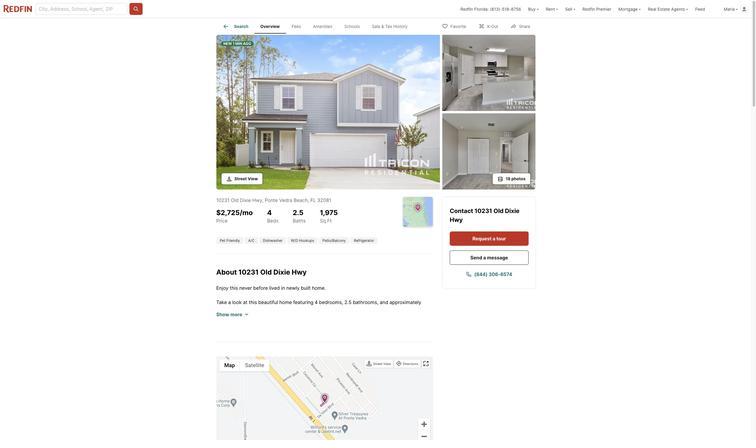 Task type: vqa. For each thing, say whether or not it's contained in the screenshot.
"759-"
no



Task type: locate. For each thing, give the bounding box(es) containing it.
of right fee
[[281, 371, 285, 377]]

1 horizontal spatial view
[[384, 362, 391, 366]]

- up considered
[[216, 371, 219, 377]]

1 horizontal spatial rent
[[348, 386, 357, 391]]

by inside take a look at this beautiful home featuring 4 bedrooms, 2.5 bathrooms, and approximately 1,975 square feet. enjoy the freedom of a virtually maintenance free lifestyle while residing in a great community. this home is professionally managed and maintained by tricon residential.
[[377, 314, 383, 320]]

professionally up 877.241.9085
[[337, 343, 369, 349]]

1 vertical spatial approved
[[365, 393, 386, 399]]

look
[[233, 300, 242, 306]]

2 , from the left
[[308, 198, 309, 204]]

a right residing
[[426, 307, 429, 313]]

this up feet.
[[249, 300, 257, 306]]

send a message
[[471, 255, 508, 261]]

tricon down "requirement"
[[216, 428, 230, 434]]

hwy
[[253, 198, 262, 204], [450, 217, 463, 224], [292, 268, 307, 277]]

1 vertical spatial view
[[384, 362, 391, 366]]

a right "send"
[[484, 255, 486, 261]]

1 vertical spatial application
[[216, 393, 241, 399]]

0 vertical spatial deposit
[[367, 378, 384, 384]]

0 horizontal spatial ,
[[262, 198, 264, 204]]

approved
[[411, 393, 433, 399]]

the down "10"
[[401, 421, 409, 427]]

1 vertical spatial 1,975
[[216, 307, 228, 313]]

residing
[[402, 307, 420, 313]]

forfeited
[[271, 393, 291, 399]]

0 horizontal spatial are
[[241, 400, 248, 406]]

housing
[[339, 428, 358, 434]]

10231 for 10231 old dixie hwy
[[475, 208, 493, 215]]

beach
[[294, 198, 308, 204]]

leasing down residential. on the right
[[408, 335, 424, 341]]

residential down (certain
[[232, 428, 256, 434]]

,
[[262, 198, 264, 204], [308, 198, 309, 204]]

application up applicants
[[216, 393, 241, 399]]

▾ for maria ▾
[[737, 6, 739, 11]]

redfin inside button
[[583, 6, 596, 11]]

in inside take a look at this beautiful home featuring 4 bedrooms, 2.5 bathrooms, and approximately 1,975 square feet. enjoy the freedom of a virtually maintenance free lifestyle while residing in a great community. this home is professionally managed and maintained by tricon residential.
[[421, 307, 425, 313]]

our
[[269, 350, 276, 356]]

w/d hookups
[[291, 239, 314, 243]]

home.
[[312, 285, 326, 291], [410, 421, 424, 427]]

request a tour
[[473, 236, 506, 242]]

redfin left premier
[[583, 6, 596, 11]]

single-
[[327, 414, 343, 420]]

tricon down while
[[384, 314, 398, 320]]

0 vertical spatial home.
[[312, 285, 326, 291]]

hwy for 10231 old dixie hwy
[[450, 217, 463, 224]]

other
[[318, 335, 330, 341]]

tricon inside take a look at this beautiful home featuring 4 bedrooms, 2.5 bathrooms, and approximately 1,975 square feet. enjoy the freedom of a virtually maintenance free lifestyle while residing in a great community. this home is professionally managed and maintained by tricon residential.
[[384, 314, 398, 320]]

rent down holding
[[348, 386, 357, 391]]

0 vertical spatial dixie
[[240, 198, 251, 204]]

1 redfin from the left
[[461, 6, 474, 11]]

0 horizontal spatial there
[[220, 371, 233, 377]]

schools tab
[[339, 19, 366, 34]]

1 horizontal spatial per
[[405, 378, 412, 384]]

0 horizontal spatial or
[[265, 393, 270, 399]]

there
[[220, 371, 233, 377], [326, 378, 339, 384]]

, left fl
[[308, 198, 309, 204]]

18 right aged
[[341, 371, 346, 377]]

you
[[268, 343, 277, 349]]

1 horizontal spatial deposit
[[402, 400, 419, 406]]

to
[[252, 343, 257, 349], [256, 386, 261, 391], [269, 400, 274, 406], [277, 428, 282, 434]]

▾ right rent
[[557, 6, 559, 11]]

1 horizontal spatial within
[[384, 407, 397, 413]]

0 vertical spatial lease
[[299, 400, 312, 406]]

maria
[[725, 6, 736, 11]]

within
[[216, 407, 230, 413], [384, 407, 397, 413]]

hwy inside 10231 old dixie hwy
[[450, 217, 463, 224]]

be down full
[[377, 407, 382, 413]]

managed inside "- please beware of leasing fraud! if someone other than an official tricon residential leasing agent attempts to rent you a home that is owned and professionally managed by tricon residential, please call our fraud prevention hotline at 877.241.9085 or email us at fraud@triconresidential.com. to learn more, visit triconresidential.com/resources/fraud- prevention. - there is an application fee of $55 per occupant aged 18 or older. completed applications are considered on a "first-come, first-served" basis. there is a holding deposit of $250 per home, which is credited to the approved applicant's first month's rent after move-in, refunded if the application is denied, or forfeited if the move-in is canceled by an approved applicant. approved applicants are required to execute a lease agreement and submit the full security deposit within 48 hours after approval of the lease. the lease start date must be within 10 days after approval (certain exceptions may apply at tricon single-family rental communities). this requirement is applicable even if an approved applicant has not seen the inside of the home. tricon residential is proud to be an equal opportunity housing provider."
[[370, 343, 391, 349]]

approval up "requirement"
[[216, 414, 236, 420]]

2 horizontal spatial or
[[372, 350, 376, 356]]

an left equal
[[290, 428, 296, 434]]

square
[[230, 307, 245, 313]]

1 horizontal spatial leasing
[[408, 335, 424, 341]]

1 horizontal spatial this
[[408, 414, 418, 420]]

street for the rightmost street view button
[[373, 362, 383, 366]]

1 vertical spatial street view
[[373, 362, 391, 366]]

and down than
[[328, 343, 336, 349]]

1 vertical spatial street
[[373, 362, 383, 366]]

2.5
[[293, 209, 304, 217], [345, 300, 352, 306]]

0 horizontal spatial managed
[[319, 314, 340, 320]]

enjoy
[[216, 285, 229, 291], [258, 307, 270, 313]]

0 vertical spatial be
[[377, 407, 382, 413]]

communities).
[[375, 414, 407, 420]]

0 horizontal spatial enjoy
[[216, 285, 229, 291]]

managed down virtually
[[319, 314, 340, 320]]

if down "home,"
[[413, 386, 416, 391]]

0 vertical spatial this
[[257, 314, 266, 320]]

home up freedom
[[280, 300, 292, 306]]

▾ right the maria
[[737, 6, 739, 11]]

1 ▾ from the left
[[537, 6, 539, 11]]

message
[[487, 255, 508, 261]]

request
[[473, 236, 492, 242]]

sale
[[372, 24, 381, 29]]

1 horizontal spatial professionally
[[337, 343, 369, 349]]

a right execute
[[295, 400, 297, 406]]

1 vertical spatial are
[[241, 400, 248, 406]]

0 vertical spatial move-
[[371, 386, 385, 391]]

be down even
[[283, 428, 289, 434]]

this inside take a look at this beautiful home featuring 4 bedrooms, 2.5 bathrooms, and approximately 1,975 square feet. enjoy the freedom of a virtually maintenance free lifestyle while residing in a great community. this home is professionally managed and maintained by tricon residential.
[[257, 314, 266, 320]]

0 horizontal spatial 4
[[267, 209, 272, 217]]

the up must
[[366, 400, 373, 406]]

image image
[[216, 35, 440, 190], [443, 35, 536, 111], [443, 114, 536, 190]]

there down aged
[[326, 378, 339, 384]]

to down "forfeited"
[[269, 400, 274, 406]]

show
[[216, 312, 229, 318]]

rent ▾
[[546, 6, 559, 11]]

dixie inside 10231 old dixie hwy
[[505, 208, 520, 215]]

tricon
[[384, 314, 398, 320], [366, 335, 380, 341], [399, 343, 413, 349], [312, 414, 326, 420], [216, 428, 230, 434]]

search
[[234, 24, 249, 29]]

please
[[220, 335, 235, 341]]

2 vertical spatial home
[[282, 343, 295, 349]]

10231
[[216, 198, 230, 204], [475, 208, 493, 215], [239, 268, 259, 277]]

tricon down the
[[312, 414, 326, 420]]

submit
[[349, 400, 365, 406]]

1 horizontal spatial redfin
[[583, 6, 596, 11]]

1 horizontal spatial this
[[249, 300, 257, 306]]

▾ right sell
[[574, 6, 576, 11]]

come,
[[267, 378, 281, 384]]

▾ for mortgage ▾
[[640, 6, 642, 11]]

home. down days
[[410, 421, 424, 427]]

redfin
[[461, 6, 474, 11], [583, 6, 596, 11]]

a left look
[[228, 300, 231, 306]]

▾ right buy
[[537, 6, 539, 11]]

first-
[[282, 378, 293, 384]]

this inside take a look at this beautiful home featuring 4 bedrooms, 2.5 bathrooms, and approximately 1,975 square feet. enjoy the freedom of a virtually maintenance free lifestyle while residing in a great community. this home is professionally managed and maintained by tricon residential.
[[249, 300, 257, 306]]

deposit
[[367, 378, 384, 384], [402, 400, 419, 406]]

1 vertical spatial 4
[[315, 300, 318, 306]]

move- down applicant's
[[305, 393, 319, 399]]

0 vertical spatial 10231
[[216, 198, 230, 204]]

old for 10231 old dixie hwy
[[494, 208, 504, 215]]

fees tab
[[286, 19, 307, 34]]

0 horizontal spatial redfin
[[461, 6, 474, 11]]

feed
[[696, 6, 706, 11]]

application
[[246, 371, 271, 377], [216, 393, 241, 399]]

▾ for rent ▾
[[557, 6, 559, 11]]

an right than
[[343, 335, 349, 341]]

0 horizontal spatial application
[[216, 393, 241, 399]]

hwy for 10231 old dixie hwy , ponte vedra beach , fl 32081
[[253, 198, 262, 204]]

home
[[280, 300, 292, 306], [268, 314, 280, 320], [282, 343, 295, 349]]

1,975 inside take a look at this beautiful home featuring 4 bedrooms, 2.5 bathrooms, and approximately 1,975 square feet. enjoy the freedom of a virtually maintenance free lifestyle while residing in a great community. this home is professionally managed and maintained by tricon residential.
[[216, 307, 228, 313]]

this inside "- please beware of leasing fraud! if someone other than an official tricon residential leasing agent attempts to rent you a home that is owned and professionally managed by tricon residential, please call our fraud prevention hotline at 877.241.9085 or email us at fraud@triconresidential.com. to learn more, visit triconresidential.com/resources/fraud- prevention. - there is an application fee of $55 per occupant aged 18 or older. completed applications are considered on a "first-come, first-served" basis. there is a holding deposit of $250 per home, which is credited to the approved applicant's first month's rent after move-in, refunded if the application is denied, or forfeited if the move-in is canceled by an approved applicant. approved applicants are required to execute a lease agreement and submit the full security deposit within 48 hours after approval of the lease. the lease start date must be within 10 days after approval (certain exceptions may apply at tricon single-family rental communities). this requirement is applicable even if an approved applicant has not seen the inside of the home. tricon residential is proud to be an equal opportunity housing provider."
[[408, 414, 418, 420]]

x-out button
[[474, 20, 504, 32]]

877.241.9085
[[340, 350, 370, 356]]

of inside take a look at this beautiful home featuring 4 bedrooms, 2.5 bathrooms, and approximately 1,975 square feet. enjoy the freedom of a virtually maintenance free lifestyle while residing in a great community. this home is professionally managed and maintained by tricon residential.
[[300, 307, 305, 313]]

0 vertical spatial street view
[[235, 176, 258, 181]]

to up please at left
[[252, 343, 257, 349]]

0 vertical spatial hwy
[[253, 198, 262, 204]]

required
[[249, 400, 268, 406]]

after down holding
[[359, 386, 369, 391]]

virtually
[[310, 307, 328, 313]]

fl
[[311, 198, 316, 204]]

1 vertical spatial or
[[347, 371, 352, 377]]

mortgage ▾
[[619, 6, 642, 11]]

0 horizontal spatial old
[[231, 198, 239, 204]]

lease up the single-
[[326, 407, 340, 413]]

approval up exceptions
[[265, 407, 284, 413]]

- please beware of leasing fraud! if someone other than an official tricon residential leasing agent attempts to rent you a home that is owned and professionally managed by tricon residential, please call our fraud prevention hotline at 877.241.9085 or email us at fraud@triconresidential.com. to learn more, visit triconresidential.com/resources/fraud- prevention. - there is an application fee of $55 per occupant aged 18 or older. completed applications are considered on a "first-come, first-served" basis. there is a holding deposit of $250 per home, which is credited to the approved applicant's first month's rent after move-in, refunded if the application is denied, or forfeited if the move-in is canceled by an approved applicant. approved applicants are required to execute a lease agreement and submit the full security deposit within 48 hours after approval of the lease. the lease start date must be within 10 days after approval (certain exceptions may apply at tricon single-family rental communities). this requirement is applicable even if an approved applicant has not seen the inside of the home. tricon residential is proud to be an equal opportunity housing provider.
[[216, 335, 433, 434]]

1 horizontal spatial lease
[[326, 407, 340, 413]]

amenities tab
[[307, 19, 339, 34]]

sale & tax history
[[372, 24, 408, 29]]

0 horizontal spatial within
[[216, 407, 230, 413]]

to down even
[[277, 428, 282, 434]]

2 vertical spatial dixie
[[274, 268, 290, 277]]

redfin premier button
[[579, 0, 616, 18]]

by down lifestyle
[[377, 314, 383, 320]]

0 vertical spatial application
[[246, 371, 271, 377]]

0 vertical spatial professionally
[[287, 314, 318, 320]]

per down the applications
[[405, 378, 412, 384]]

about 10231 old dixie hwy
[[216, 268, 307, 277]]

2 horizontal spatial 10231
[[475, 208, 493, 215]]

0 vertical spatial view
[[248, 176, 258, 181]]

tab list
[[216, 18, 419, 34]]

approved up full
[[365, 393, 386, 399]]

0 vertical spatial per
[[297, 371, 304, 377]]

1,975 up great
[[216, 307, 228, 313]]

if up execute
[[292, 393, 295, 399]]

0 horizontal spatial approval
[[216, 414, 236, 420]]

2 ▾ from the left
[[557, 6, 559, 11]]

old inside 10231 old dixie hwy
[[494, 208, 504, 215]]

menu bar containing map
[[219, 360, 270, 372]]

1 horizontal spatial by
[[377, 314, 383, 320]]

opportunity
[[311, 428, 338, 434]]

3 ▾ from the left
[[574, 6, 576, 11]]

street
[[235, 176, 247, 181], [373, 362, 383, 366]]

this
[[230, 285, 238, 291], [249, 300, 257, 306]]

1 vertical spatial street view button
[[365, 360, 393, 369]]

lease up lease.
[[299, 400, 312, 406]]

a inside button
[[493, 236, 496, 242]]

hwy left ponte
[[253, 198, 262, 204]]

1 leasing from the left
[[260, 335, 276, 341]]

1 vertical spatial 2.5
[[345, 300, 352, 306]]

1 horizontal spatial ,
[[308, 198, 309, 204]]

1 vertical spatial enjoy
[[258, 307, 270, 313]]

if
[[292, 335, 295, 341]]

old up 'enjoy this never before lived in newly built home.'
[[261, 268, 272, 277]]

2 horizontal spatial approved
[[365, 393, 386, 399]]

1 vertical spatial be
[[283, 428, 289, 434]]

(844) 306-6574 link
[[450, 268, 529, 282]]

may
[[282, 414, 291, 420]]

within down applicants
[[216, 407, 230, 413]]

home down beautiful
[[268, 314, 280, 320]]

of right beware on the bottom of page
[[254, 335, 259, 341]]

street for the left street view button
[[235, 176, 247, 181]]

rent up call
[[258, 343, 267, 349]]

map region
[[216, 310, 445, 441]]

refrigerator
[[354, 239, 374, 243]]

a right on
[[250, 378, 253, 384]]

0 horizontal spatial 10231
[[216, 198, 230, 204]]

6574
[[501, 272, 513, 278]]

history
[[394, 24, 408, 29]]

full
[[375, 400, 381, 406]]

0 horizontal spatial leasing
[[260, 335, 276, 341]]

w/d
[[291, 239, 298, 243]]

0 vertical spatial residential
[[382, 335, 406, 341]]

4 up beds
[[267, 209, 272, 217]]

0 vertical spatial 1,975
[[320, 209, 338, 217]]

real
[[649, 6, 657, 11]]

1 horizontal spatial residential
[[382, 335, 406, 341]]

1 horizontal spatial 10231
[[239, 268, 259, 277]]

or up "required"
[[265, 393, 270, 399]]

2 redfin from the left
[[583, 6, 596, 11]]

menu bar
[[219, 360, 270, 372]]

free
[[360, 307, 369, 313]]

is down someone
[[306, 343, 310, 349]]

1 horizontal spatial if
[[292, 393, 295, 399]]

enjoy inside take a look at this beautiful home featuring 4 bedrooms, 2.5 bathrooms, and approximately 1,975 square feet. enjoy the freedom of a virtually maintenance free lifestyle while residing in a great community. this home is professionally managed and maintained by tricon residential.
[[258, 307, 270, 313]]

18
[[506, 176, 511, 181], [341, 371, 346, 377]]

is inside take a look at this beautiful home featuring 4 bedrooms, 2.5 bathrooms, and approximately 1,975 square feet. enjoy the freedom of a virtually maintenance free lifestyle while residing in a great community. this home is professionally managed and maintained by tricon residential.
[[282, 314, 285, 320]]

official
[[350, 335, 365, 341]]

managed up email
[[370, 343, 391, 349]]

, left ponte
[[262, 198, 264, 204]]

0 horizontal spatial move-
[[305, 393, 319, 399]]

is down considered
[[231, 386, 235, 391]]

▾ right agents
[[687, 6, 689, 11]]

in down first
[[319, 393, 323, 399]]

move- up full
[[371, 386, 385, 391]]

0 vertical spatial or
[[372, 350, 376, 356]]

a left tour
[[493, 236, 496, 242]]

or up triconresidential.com/resources/fraud-
[[372, 350, 376, 356]]

more,
[[306, 357, 318, 363]]

overview tab
[[255, 19, 286, 34]]

leasing up 'you'
[[260, 335, 276, 341]]

1 vertical spatial hwy
[[450, 217, 463, 224]]

of down featuring
[[300, 307, 305, 313]]

1 vertical spatial per
[[405, 378, 412, 384]]

approved up "forfeited"
[[271, 386, 292, 391]]

at right us
[[398, 350, 402, 356]]

0 vertical spatial street view button
[[221, 173, 263, 185]]

premier
[[597, 6, 612, 11]]

hwy down contact on the right of the page
[[450, 217, 463, 224]]

mortgage ▾ button
[[619, 0, 642, 18]]

0 horizontal spatial view
[[248, 176, 258, 181]]

applicant's
[[293, 386, 317, 391]]

to down "first-
[[256, 386, 261, 391]]

and up start
[[339, 400, 348, 406]]

street view for the left street view button
[[235, 176, 258, 181]]

photos
[[512, 176, 526, 181]]

10231 inside 10231 old dixie hwy
[[475, 208, 493, 215]]

by up us
[[392, 343, 398, 349]]

enjoy this never before lived in newly built home.
[[216, 285, 326, 291]]

2 horizontal spatial old
[[494, 208, 504, 215]]

aged
[[328, 371, 339, 377]]

0 vertical spatial if
[[413, 386, 416, 391]]

home. inside "- please beware of leasing fraud! if someone other than an official tricon residential leasing agent attempts to rent you a home that is owned and professionally managed by tricon residential, please call our fraud prevention hotline at 877.241.9085 or email us at fraud@triconresidential.com. to learn more, visit triconresidential.com/resources/fraud- prevention. - there is an application fee of $55 per occupant aged 18 or older. completed applications are considered on a "first-come, first-served" basis. there is a holding deposit of $250 per home, which is credited to the approved applicant's first month's rent after move-in, refunded if the application is denied, or forfeited if the move-in is canceled by an approved applicant. approved applicants are required to execute a lease agreement and submit the full security deposit within 48 hours after approval of the lease. the lease start date must be within 10 days after approval (certain exceptions may apply at tricon single-family rental communities). this requirement is applicable even if an approved applicant has not seen the inside of the home. tricon residential is proud to be an equal opportunity housing provider."
[[410, 421, 424, 427]]

are up the hours
[[241, 400, 248, 406]]

feet.
[[246, 307, 256, 313]]

residential up us
[[382, 335, 406, 341]]

view for the rightmost street view button
[[384, 362, 391, 366]]

by up submit
[[351, 393, 357, 399]]

0 vertical spatial street
[[235, 176, 247, 181]]

4 ▾ from the left
[[640, 6, 642, 11]]

0 horizontal spatial street
[[235, 176, 247, 181]]

ft
[[328, 218, 332, 224]]

is
[[282, 314, 285, 320], [306, 343, 310, 349], [234, 371, 238, 377], [340, 378, 344, 384], [231, 386, 235, 391], [242, 393, 246, 399], [325, 393, 328, 399], [245, 421, 249, 427], [258, 428, 261, 434]]

18 inside "- please beware of leasing fraud! if someone other than an official tricon residential leasing agent attempts to rent you a home that is owned and professionally managed by tricon residential, please call our fraud prevention hotline at 877.241.9085 or email us at fraud@triconresidential.com. to learn more, visit triconresidential.com/resources/fraud- prevention. - there is an application fee of $55 per occupant aged 18 or older. completed applications are considered on a "first-come, first-served" basis. there is a holding deposit of $250 per home, which is credited to the approved applicant's first month's rent after move-in, refunded if the application is denied, or forfeited if the move-in is canceled by an approved applicant. approved applicants are required to execute a lease agreement and submit the full security deposit within 48 hours after approval of the lease. the lease start date must be within 10 days after approval (certain exceptions may apply at tricon single-family rental communities). this requirement is applicable even if an approved applicant has not seen the inside of the home. tricon residential is proud to be an equal opportunity housing provider."
[[341, 371, 346, 377]]

▾ for buy ▾
[[537, 6, 539, 11]]

fraud
[[278, 350, 291, 356]]

in right residing
[[421, 307, 425, 313]]

2.5 inside 2.5 baths
[[293, 209, 304, 217]]

1 vertical spatial old
[[494, 208, 504, 215]]

1 vertical spatial by
[[392, 343, 398, 349]]

view for the left street view button
[[248, 176, 258, 181]]

0 vertical spatial enjoy
[[216, 285, 229, 291]]

0 horizontal spatial professionally
[[287, 314, 318, 320]]

an up submit
[[358, 393, 364, 399]]

0 vertical spatial 2.5
[[293, 209, 304, 217]]

1 horizontal spatial in
[[319, 393, 323, 399]]

hwy up newly
[[292, 268, 307, 277]]

after down "required"
[[253, 407, 263, 413]]

deposit up days
[[402, 400, 419, 406]]

enjoy down beautiful
[[258, 307, 270, 313]]

6 ▾ from the left
[[737, 6, 739, 11]]

1 vertical spatial there
[[326, 378, 339, 384]]

0 horizontal spatial after
[[253, 407, 263, 413]]

(844) 306-6574
[[475, 272, 513, 278]]

the
[[316, 407, 325, 413]]

1 vertical spatial if
[[292, 393, 295, 399]]

after right days
[[417, 407, 428, 413]]

considered
[[216, 378, 242, 384]]

and
[[380, 300, 389, 306], [342, 314, 350, 320], [328, 343, 336, 349], [339, 400, 348, 406]]

2 vertical spatial old
[[261, 268, 272, 277]]

if down may
[[286, 421, 289, 427]]

in right "lived"
[[281, 285, 285, 291]]



Task type: describe. For each thing, give the bounding box(es) containing it.
email
[[378, 350, 390, 356]]

2 horizontal spatial after
[[417, 407, 428, 413]]

real estate agents ▾ button
[[645, 0, 692, 18]]

a left holding
[[345, 378, 348, 384]]

dishwasher
[[263, 239, 283, 243]]

occupant
[[306, 371, 327, 377]]

1 horizontal spatial are
[[421, 371, 429, 377]]

0 vertical spatial rent
[[258, 343, 267, 349]]

estate
[[658, 6, 671, 11]]

1,975 sq ft
[[320, 209, 338, 224]]

friendly
[[227, 239, 240, 243]]

applicant
[[320, 421, 341, 427]]

bathrooms,
[[353, 300, 379, 306]]

a right 'you'
[[278, 343, 281, 349]]

1 vertical spatial deposit
[[402, 400, 419, 406]]

sell
[[566, 6, 573, 11]]

an down apply
[[291, 421, 296, 427]]

sale & tax history tab
[[366, 19, 414, 34]]

in inside "- please beware of leasing fraud! if someone other than an official tricon residential leasing agent attempts to rent you a home that is owned and professionally managed by tricon residential, please call our fraud prevention hotline at 877.241.9085 or email us at fraud@triconresidential.com. to learn more, visit triconresidential.com/resources/fraud- prevention. - there is an application fee of $55 per occupant aged 18 or older. completed applications are considered on a "first-come, first-served" basis. there is a holding deposit of $250 per home, which is credited to the approved applicant's first month's rent after move-in, refunded if the application is denied, or forfeited if the move-in is canceled by an approved applicant. approved applicants are required to execute a lease agreement and submit the full security deposit within 48 hours after approval of the lease. the lease start date must be within 10 days after approval (certain exceptions may apply at tricon single-family rental communities). this requirement is applicable even if an approved applicant has not seen the inside of the home. tricon residential is proud to be an equal opportunity housing provider."
[[319, 393, 323, 399]]

mortgage ▾ button
[[616, 0, 645, 18]]

2 vertical spatial or
[[265, 393, 270, 399]]

sell ▾
[[566, 6, 576, 11]]

ponte
[[265, 198, 278, 204]]

1 horizontal spatial dixie
[[274, 268, 290, 277]]

beds
[[267, 218, 279, 224]]

1 horizontal spatial old
[[261, 268, 272, 277]]

of down communities).
[[396, 421, 400, 427]]

hookups
[[299, 239, 314, 243]]

buy
[[529, 6, 536, 11]]

min
[[236, 41, 242, 46]]

feed button
[[692, 0, 721, 18]]

old for 10231 old dixie hwy , ponte vedra beach , fl 32081
[[231, 198, 239, 204]]

0 vertical spatial this
[[230, 285, 238, 291]]

basis.
[[312, 378, 325, 384]]

in,
[[385, 386, 390, 391]]

the inside take a look at this beautiful home featuring 4 bedrooms, 2.5 bathrooms, and approximately 1,975 square feet. enjoy the freedom of a virtually maintenance free lifestyle while residing in a great community. this home is professionally managed and maintained by tricon residential.
[[271, 307, 279, 313]]

execute
[[275, 400, 293, 406]]

1 vertical spatial approval
[[216, 414, 236, 420]]

0 horizontal spatial if
[[286, 421, 289, 427]]

at down lease.
[[306, 414, 311, 420]]

518-
[[503, 6, 512, 11]]

on
[[243, 378, 249, 384]]

lease.
[[300, 407, 315, 413]]

redfin for redfin florida: (813)-518-8756
[[461, 6, 474, 11]]

the up provider.
[[372, 421, 380, 427]]

attempts
[[231, 343, 251, 349]]

1 horizontal spatial approval
[[265, 407, 284, 413]]

1 - from the top
[[216, 335, 219, 341]]

family
[[343, 414, 358, 420]]

1 horizontal spatial be
[[377, 407, 382, 413]]

4 inside take a look at this beautiful home featuring 4 bedrooms, 2.5 bathrooms, and approximately 1,975 square feet. enjoy the freedom of a virtually maintenance free lifestyle while residing in a great community. this home is professionally managed and maintained by tricon residential.
[[315, 300, 318, 306]]

at right hotline
[[335, 350, 339, 356]]

home inside "- please beware of leasing fraud! if someone other than an official tricon residential leasing agent attempts to rent you a home that is owned and professionally managed by tricon residential, please call our fraud prevention hotline at 877.241.9085 or email us at fraud@triconresidential.com. to learn more, visit triconresidential.com/resources/fraud- prevention. - there is an application fee of $55 per occupant aged 18 or older. completed applications are considered on a "first-come, first-served" basis. there is a holding deposit of $250 per home, which is credited to the approved applicant's first month's rent after move-in, refunded if the application is denied, or forfeited if the move-in is canceled by an approved applicant. approved applicants are required to execute a lease agreement and submit the full security deposit within 48 hours after approval of the lease. the lease start date must be within 10 days after approval (certain exceptions may apply at tricon single-family rental communities). this requirement is applicable even if an approved applicant has not seen the inside of the home. tricon residential is proud to be an equal opportunity housing provider."
[[282, 343, 295, 349]]

1 horizontal spatial there
[[326, 378, 339, 384]]

1 vertical spatial residential
[[232, 428, 256, 434]]

favorite button
[[438, 20, 472, 32]]

map
[[225, 363, 235, 369]]

$2,725
[[216, 209, 240, 217]]

map entry image
[[403, 197, 433, 227]]

an up on
[[239, 371, 245, 377]]

tricon right official
[[366, 335, 380, 341]]

1 horizontal spatial or
[[347, 371, 352, 377]]

a down featuring
[[306, 307, 309, 313]]

fee
[[272, 371, 279, 377]]

fees
[[292, 24, 301, 29]]

the up approved
[[418, 386, 425, 391]]

0 horizontal spatial approved
[[271, 386, 292, 391]]

share button
[[506, 20, 536, 32]]

show more button
[[216, 311, 249, 318]]

the down "first-
[[262, 386, 269, 391]]

managed inside take a look at this beautiful home featuring 4 bedrooms, 2.5 bathrooms, and approximately 1,975 square feet. enjoy the freedom of a virtually maintenance free lifestyle while residing in a great community. this home is professionally managed and maintained by tricon residential.
[[319, 314, 340, 320]]

at inside take a look at this beautiful home featuring 4 bedrooms, 2.5 bathrooms, and approximately 1,975 square feet. enjoy the freedom of a virtually maintenance free lifestyle while residing in a great community. this home is professionally managed and maintained by tricon residential.
[[243, 300, 248, 306]]

306-
[[489, 272, 501, 278]]

and up lifestyle
[[380, 300, 389, 306]]

rent ▾ button
[[543, 0, 562, 18]]

request a tour button
[[450, 232, 529, 246]]

2 - from the top
[[216, 371, 219, 377]]

served"
[[293, 378, 310, 384]]

share
[[520, 24, 531, 29]]

buy ▾ button
[[525, 0, 543, 18]]

1 vertical spatial home
[[268, 314, 280, 320]]

agreement
[[313, 400, 338, 406]]

a inside "button"
[[484, 255, 486, 261]]

professionally inside take a look at this beautiful home featuring 4 bedrooms, 2.5 bathrooms, and approximately 1,975 square feet. enjoy the freedom of a virtually maintenance free lifestyle while residing in a great community. this home is professionally managed and maintained by tricon residential.
[[287, 314, 318, 320]]

the down applicant's
[[296, 393, 304, 399]]

overview
[[261, 24, 280, 29]]

/mo
[[240, 209, 253, 217]]

1 horizontal spatial 1,975
[[320, 209, 338, 217]]

featuring
[[294, 300, 314, 306]]

real estate agents ▾
[[649, 6, 689, 11]]

5 ▾ from the left
[[687, 6, 689, 11]]

new
[[224, 41, 232, 46]]

completed
[[367, 371, 392, 377]]

is up agreement
[[325, 393, 328, 399]]

18 photos button
[[493, 173, 531, 185]]

dixie for 10231 old dixie hwy , ponte vedra beach , fl 32081
[[240, 198, 251, 204]]

residential,
[[216, 350, 242, 356]]

1 within from the left
[[216, 407, 230, 413]]

$250
[[391, 378, 403, 384]]

2 leasing from the left
[[408, 335, 424, 341]]

2 within from the left
[[384, 407, 397, 413]]

has
[[342, 421, 350, 427]]

freedom
[[280, 307, 299, 313]]

professionally inside "- please beware of leasing fraud! if someone other than an official tricon residential leasing agent attempts to rent you a home that is owned and professionally managed by tricon residential, please call our fraud prevention hotline at 877.241.9085 or email us at fraud@triconresidential.com. to learn more, visit triconresidential.com/resources/fraud- prevention. - there is an application fee of $55 per occupant aged 18 or older. completed applications are considered on a "first-come, first-served" basis. there is a holding deposit of $250 per home, which is credited to the approved applicant's first month's rent after move-in, refunded if the application is denied, or forfeited if the move-in is canceled by an approved applicant. approved applicants are required to execute a lease agreement and submit the full security deposit within 48 hours after approval of the lease. the lease start date must be within 10 days after approval (certain exceptions may apply at tricon single-family rental communities). this requirement is applicable even if an approved applicant has not seen the inside of the home. tricon residential is proud to be an equal opportunity housing provider."
[[337, 343, 369, 349]]

2 vertical spatial 10231
[[239, 268, 259, 277]]

$55
[[287, 371, 295, 377]]

the up apply
[[291, 407, 299, 413]]

inside
[[381, 421, 394, 427]]

before
[[254, 285, 268, 291]]

is down (certain
[[245, 421, 249, 427]]

more
[[231, 312, 243, 318]]

City, Address, School, Agent, ZIP search field
[[35, 3, 127, 15]]

street view for the rightmost street view button
[[373, 362, 391, 366]]

1 vertical spatial lease
[[326, 407, 340, 413]]

tour
[[497, 236, 506, 242]]

built
[[301, 285, 311, 291]]

is down the credited
[[242, 393, 246, 399]]

date
[[353, 407, 363, 413]]

maintenance
[[329, 307, 358, 313]]

10231 for 10231 old dixie hwy , ponte vedra beach , fl 32081
[[216, 198, 230, 204]]

submit search image
[[133, 6, 139, 12]]

redfin for redfin premier
[[583, 6, 596, 11]]

of up may
[[285, 407, 290, 413]]

2 vertical spatial hwy
[[292, 268, 307, 277]]

x-out
[[487, 24, 499, 29]]

mortgage
[[619, 6, 638, 11]]

1 horizontal spatial street view button
[[365, 360, 393, 369]]

0 vertical spatial in
[[281, 285, 285, 291]]

2.5 inside take a look at this beautiful home featuring 4 bedrooms, 2.5 bathrooms, and approximately 1,975 square feet. enjoy the freedom of a virtually maintenance free lifestyle while residing in a great community. this home is professionally managed and maintained by tricon residential.
[[345, 300, 352, 306]]

maria ▾
[[725, 6, 739, 11]]

▾ for sell ▾
[[574, 6, 576, 11]]

start
[[341, 407, 351, 413]]

visit
[[320, 357, 329, 363]]

4 inside the 4 beds
[[267, 209, 272, 217]]

tricon up directions button
[[399, 343, 413, 349]]

0 horizontal spatial deposit
[[367, 378, 384, 384]]

2 horizontal spatial by
[[392, 343, 398, 349]]

tab list containing search
[[216, 18, 419, 34]]

beautiful
[[259, 300, 278, 306]]

is up month's
[[340, 378, 344, 384]]

florida:
[[475, 6, 489, 11]]

community.
[[230, 314, 256, 320]]

approximately
[[390, 300, 422, 306]]

1 horizontal spatial after
[[359, 386, 369, 391]]

is down applicable
[[258, 428, 261, 434]]

0 horizontal spatial per
[[297, 371, 304, 377]]

ago
[[243, 41, 251, 46]]

canceled
[[330, 393, 350, 399]]

1
[[233, 41, 235, 46]]

new 1 min ago
[[224, 41, 251, 46]]

18 inside button
[[506, 176, 511, 181]]

sell ▾ button
[[562, 0, 579, 18]]

out
[[492, 24, 499, 29]]

1 , from the left
[[262, 198, 264, 204]]

dixie for 10231 old dixie hwy
[[505, 208, 520, 215]]

0 vertical spatial home
[[280, 300, 292, 306]]

0 horizontal spatial home.
[[312, 285, 326, 291]]

beware
[[236, 335, 253, 341]]

2 vertical spatial by
[[351, 393, 357, 399]]

and down 'maintenance'
[[342, 314, 350, 320]]

0 horizontal spatial street view button
[[221, 173, 263, 185]]

owned
[[311, 343, 326, 349]]

applicants
[[216, 400, 240, 406]]

of up in,
[[386, 378, 390, 384]]

call
[[260, 350, 268, 356]]

provider.
[[359, 428, 379, 434]]

while
[[389, 307, 401, 313]]

2 horizontal spatial if
[[413, 386, 416, 391]]

0 horizontal spatial lease
[[299, 400, 312, 406]]

that
[[296, 343, 305, 349]]

great
[[216, 314, 228, 320]]

is down prevention.
[[234, 371, 238, 377]]

redfin premier
[[583, 6, 612, 11]]

2 vertical spatial approved
[[297, 421, 319, 427]]

fraud!
[[278, 335, 291, 341]]



